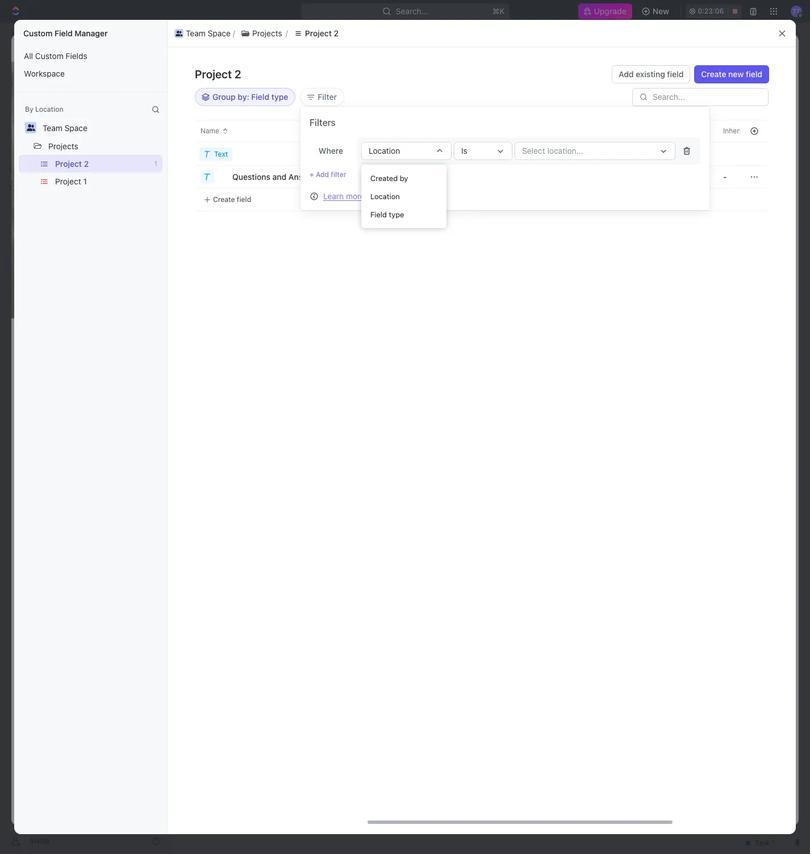 Task type: locate. For each thing, give the bounding box(es) containing it.
0 vertical spatial created by
[[496, 127, 531, 135]]

33 down search tasks... text field
[[722, 172, 730, 180]]

2 vertical spatial task
[[229, 197, 246, 207]]

press space to select this row. row inside questions and answers row group
[[168, 166, 366, 189]]

column header
[[168, 120, 177, 143], [168, 120, 196, 143]]

changed
[[563, 126, 590, 135], [563, 217, 590, 226]]

by up filters at the top of the page
[[400, 174, 408, 183]]

34 mins up inherited
[[722, 108, 748, 116]]

2 changed status from from the top
[[561, 217, 631, 226]]

1 vertical spatial changed status from
[[561, 217, 631, 226]]

3 mins from the top
[[732, 172, 748, 180]]

1 you from the top
[[549, 126, 561, 135]]

team space button down by location
[[37, 119, 93, 137]]

0 vertical spatial to do
[[655, 126, 675, 135]]

add task button
[[721, 69, 769, 87], [292, 158, 340, 172]]

user group image down spaces
[[12, 223, 20, 229]]

1 horizontal spatial created by
[[496, 127, 531, 135]]

0 vertical spatial changed
[[563, 126, 590, 135]]

1 horizontal spatial task
[[320, 160, 335, 169]]

gantt
[[386, 105, 407, 114]]

created
[[590, 43, 616, 52], [496, 127, 521, 135], [626, 127, 652, 135], [370, 174, 398, 183]]

changed status from
[[561, 126, 631, 135], [561, 217, 631, 226]]

1 vertical spatial list
[[14, 47, 167, 82]]

1 vertical spatial by
[[400, 174, 408, 183]]

cell inside questions and answers row group
[[168, 166, 196, 189]]

1 vertical spatial team space button
[[37, 119, 93, 137]]

2 you from the top
[[549, 217, 561, 226]]

from up watcher: on the top right of page
[[614, 126, 629, 135]]

0 vertical spatial you
[[549, 126, 561, 135]]

spaces
[[9, 184, 33, 193]]

tree
[[5, 198, 165, 351]]

0 vertical spatial custom
[[23, 28, 52, 38]]

user group image
[[175, 30, 182, 36], [12, 223, 20, 229]]

2 horizontal spatial field
[[746, 69, 762, 79]]

do
[[666, 126, 675, 135], [699, 217, 708, 226]]

progress
[[220, 160, 257, 169], [685, 172, 713, 180]]

team space down by location
[[43, 123, 87, 133]]

team up the / project 2
[[186, 28, 206, 38]]

1 horizontal spatial hide
[[676, 105, 693, 114]]

0 horizontal spatial field
[[237, 195, 251, 204]]

1 vertical spatial status
[[592, 217, 612, 226]]

changed up the "added"
[[563, 126, 590, 135]]

add task up customize
[[728, 73, 762, 82]]

0 horizontal spatial in
[[211, 160, 218, 169]]

4 mins from the top
[[732, 190, 748, 198]]

questions and answers row group
[[168, 143, 395, 211]]

team space link
[[177, 30, 239, 43], [75, 43, 120, 52]]

project 1
[[55, 177, 87, 186]]

0 vertical spatial do
[[666, 126, 675, 135]]

0 vertical spatial team space button
[[172, 26, 233, 40]]

task right new
[[745, 73, 762, 82]]

1 inside button
[[83, 177, 87, 186]]

create left new
[[701, 69, 726, 79]]

user group image inside "sidebar" navigation
[[12, 223, 20, 229]]

learn more about filters link
[[323, 191, 411, 201]]

create field button
[[199, 193, 256, 206]]

add for add existing field button at the top right of page
[[619, 69, 634, 79]]

you down '-' row group
[[549, 217, 561, 226]]

projects for the topmost projects button
[[252, 28, 282, 38]]

location up dashboards
[[35, 105, 63, 114]]

1 vertical spatial created by
[[370, 174, 408, 183]]

created by inside row
[[496, 127, 531, 135]]

questions and answers
[[232, 172, 321, 181]]

1 vertical spatial 33
[[722, 190, 730, 198]]

status up added watcher:
[[592, 126, 612, 135]]

33 mins down search tasks... text field
[[722, 172, 748, 180]]

create inside create field "button"
[[213, 195, 235, 204]]

projects link
[[245, 30, 292, 43]]

0 vertical spatial add task button
[[721, 69, 769, 87]]

0 vertical spatial 33
[[722, 172, 730, 180]]

to do up eloisefrancis23@gmail.
[[655, 126, 675, 135]]

1 vertical spatial 33 mins
[[722, 190, 748, 198]]

docs
[[27, 98, 46, 107]]

1 vertical spatial in progress
[[675, 172, 713, 180]]

cell
[[366, 143, 480, 166], [480, 143, 594, 166], [594, 143, 707, 166], [707, 143, 810, 166], [740, 143, 769, 166], [168, 166, 196, 189], [480, 166, 594, 189], [594, 166, 707, 189], [366, 189, 480, 211], [480, 189, 594, 211], [594, 189, 707, 211], [707, 189, 810, 211], [740, 189, 769, 211]]

1 vertical spatial progress
[[685, 172, 713, 180]]

1 horizontal spatial in
[[677, 172, 683, 180]]

space inside list
[[208, 28, 231, 38]]

1 vertical spatial in
[[677, 172, 683, 180]]

task 1
[[229, 197, 252, 207]]

custom
[[23, 28, 52, 38], [35, 51, 64, 61]]

project 2 link
[[299, 30, 350, 43], [173, 43, 206, 52]]

1 horizontal spatial create
[[701, 69, 726, 79]]

projects inside list
[[252, 28, 282, 38]]

0 horizontal spatial to do
[[655, 126, 675, 135]]

list containing project 2
[[14, 155, 167, 190]]

you for changed status from
[[549, 217, 561, 226]]

0 vertical spatial list
[[172, 26, 773, 40]]

0 horizontal spatial hide
[[590, 133, 605, 141]]

in down text
[[211, 160, 218, 169]]

date created
[[610, 127, 652, 135]]

name row
[[168, 120, 366, 143]]

team space right user group icon
[[191, 31, 236, 41]]

1 vertical spatial from
[[614, 217, 629, 226]]

1 horizontal spatial 1
[[154, 160, 157, 168]]

1 horizontal spatial add task
[[728, 73, 762, 82]]

add
[[619, 69, 634, 79], [728, 73, 743, 82], [305, 160, 318, 169]]

favorites
[[9, 165, 39, 173]]

field right new
[[746, 69, 762, 79]]

add left existing
[[619, 69, 634, 79]]

team space button up the / project 2
[[172, 26, 233, 40]]

custom up workspace
[[35, 51, 64, 61]]

in progress down text
[[211, 160, 257, 169]]

project 2 link down user group icon
[[173, 43, 206, 52]]

added
[[577, 144, 598, 153]]

project 2 link right projects link
[[299, 30, 350, 43]]

more
[[346, 191, 365, 201]]

press space to select this row. row
[[366, 143, 810, 166], [168, 166, 366, 189], [366, 166, 810, 189], [366, 189, 810, 211]]

1 mins from the top
[[732, 108, 748, 116]]

field
[[55, 28, 73, 38], [370, 210, 387, 219]]

34 mins down customize
[[722, 126, 748, 135]]

tree inside "sidebar" navigation
[[5, 198, 165, 351]]

33 mins
[[722, 172, 748, 180], [722, 190, 748, 198]]

changed for to
[[563, 217, 590, 226]]

user group image up the / project 2
[[175, 30, 182, 36]]

progress inside task sidebar content "section"
[[685, 172, 713, 180]]

in
[[211, 160, 218, 169], [677, 172, 683, 180]]

0 vertical spatial user group image
[[175, 30, 182, 36]]

0 horizontal spatial in progress
[[211, 160, 257, 169]]

share button
[[654, 39, 689, 57]]

progress up questions
[[220, 160, 257, 169]]

task down questions
[[229, 197, 246, 207]]

field down questions
[[237, 195, 251, 204]]

0 vertical spatial add task
[[728, 73, 762, 82]]

location up field type
[[370, 192, 400, 201]]

2 inside project 2 button
[[334, 28, 339, 38]]

34 mins
[[722, 108, 748, 116], [722, 126, 748, 135]]

project
[[305, 28, 332, 38], [313, 31, 340, 41], [173, 43, 199, 52], [195, 68, 232, 81], [197, 68, 248, 86], [55, 159, 82, 169], [55, 177, 81, 186]]

1 changed status from from the top
[[561, 126, 631, 135]]

in down eloisefrancis23@gmail.
[[677, 172, 683, 180]]

1 for task 1
[[248, 197, 252, 207]]

1 vertical spatial 1
[[83, 177, 87, 186]]

0 vertical spatial 34
[[722, 108, 730, 116]]

task down the where
[[320, 160, 335, 169]]

1 vertical spatial do
[[699, 217, 708, 226]]

1 vertical spatial location
[[369, 146, 400, 156]]

sidebar navigation
[[0, 23, 170, 855]]

2 vertical spatial 1
[[248, 197, 252, 207]]

2 33 from the top
[[722, 190, 730, 198]]

34 up inherited
[[722, 108, 730, 116]]

1 vertical spatial hide
[[590, 133, 605, 141]]

add for the right add task button
[[728, 73, 743, 82]]

0 vertical spatial 34 mins
[[722, 108, 748, 116]]

create new field
[[701, 69, 762, 79]]

hide
[[676, 105, 693, 114], [590, 133, 605, 141]]

customize button
[[699, 102, 757, 118]]

33 down -
[[722, 190, 730, 198]]

you up clickbot
[[549, 126, 561, 135]]

field inside button
[[667, 69, 684, 79]]

1 vertical spatial you
[[549, 217, 561, 226]]

location down location(s)
[[369, 146, 400, 156]]

2 horizontal spatial add
[[728, 73, 743, 82]]

changed status from up added watcher:
[[561, 126, 631, 135]]

Search... text field
[[653, 93, 762, 102]]

1 horizontal spatial field
[[667, 69, 684, 79]]

changed down '-' row group
[[563, 217, 590, 226]]

0 horizontal spatial created by
[[370, 174, 408, 183]]

custom field manager
[[23, 28, 108, 38]]

in progress
[[211, 160, 257, 169], [675, 172, 713, 180]]

in progress left -
[[675, 172, 713, 180]]

status
[[592, 126, 612, 135], [592, 217, 612, 226]]

1 horizontal spatial add
[[619, 69, 634, 79]]

33
[[722, 172, 730, 180], [722, 190, 730, 198]]

location inside dropdown button
[[369, 146, 400, 156]]

team space, , element
[[59, 42, 70, 53]]

0 horizontal spatial add task
[[305, 160, 335, 169]]

1 horizontal spatial do
[[699, 217, 708, 226]]

and
[[272, 172, 286, 181]]

1 changed from the top
[[563, 126, 590, 135]]

press space to select this row. row containing questions and answers
[[168, 166, 366, 189]]

1 vertical spatial field
[[370, 210, 387, 219]]

search...
[[396, 6, 428, 16]]

team space
[[186, 28, 231, 38], [191, 31, 236, 41], [75, 43, 120, 52], [43, 123, 87, 133]]

board link
[[210, 102, 234, 118]]

1 vertical spatial user group image
[[12, 223, 20, 229]]

0 vertical spatial status
[[592, 126, 612, 135]]

add up answers
[[305, 160, 318, 169]]

answers
[[289, 172, 321, 181]]

field
[[667, 69, 684, 79], [746, 69, 762, 79], [237, 195, 251, 204]]

team space up the / project 2
[[186, 28, 231, 38]]

2 inside 'project 2' link
[[342, 31, 347, 41]]

in inside task sidebar content "section"
[[677, 172, 683, 180]]

create down questions
[[213, 195, 235, 204]]

34
[[722, 108, 730, 116], [722, 126, 730, 135]]

field for add existing field
[[667, 69, 684, 79]]

custom up all
[[23, 28, 52, 38]]

eloisefrancis23@gmail. com
[[549, 144, 707, 162]]

row group
[[740, 143, 769, 211]]

hide button
[[662, 102, 696, 118]]

1 vertical spatial 34
[[722, 126, 730, 135]]

2 vertical spatial list
[[14, 155, 167, 190]]

1 vertical spatial changed
[[563, 217, 590, 226]]

status down '-' row group
[[592, 217, 612, 226]]

1 horizontal spatial in progress
[[675, 172, 713, 180]]

progress left -
[[685, 172, 713, 180]]

/ project 2
[[166, 43, 206, 52]]

field up team space, , element
[[55, 28, 73, 38]]

0 vertical spatial in progress
[[211, 160, 257, 169]]

on
[[618, 43, 626, 52]]

create
[[701, 69, 726, 79], [213, 195, 235, 204]]

field right existing
[[667, 69, 684, 79]]

location
[[35, 105, 63, 114], [369, 146, 400, 156], [370, 192, 400, 201]]

0 horizontal spatial by
[[400, 174, 408, 183]]

create inside create new field "button"
[[701, 69, 726, 79]]

learn
[[323, 191, 344, 201]]

by inside row
[[523, 127, 531, 135]]

0 horizontal spatial field
[[55, 28, 73, 38]]

grid
[[168, 120, 810, 826]]

by location
[[25, 105, 63, 114]]

changed status from down '-' row group
[[561, 217, 631, 226]]

status for to
[[592, 217, 612, 226]]

list
[[172, 26, 773, 40], [14, 47, 167, 82], [14, 155, 167, 190]]

hide inside button
[[590, 133, 605, 141]]

2
[[334, 28, 339, 38], [342, 31, 347, 41], [201, 43, 206, 52], [234, 68, 241, 81], [252, 68, 261, 86], [84, 159, 89, 169], [270, 160, 274, 169]]

1 horizontal spatial user group image
[[175, 30, 182, 36]]

34 down customize button
[[722, 126, 730, 135]]

in progress inside task sidebar content "section"
[[675, 172, 713, 180]]

add task down the where
[[305, 160, 335, 169]]

0 horizontal spatial user group image
[[12, 223, 20, 229]]

from left complete
[[614, 217, 629, 226]]

0 horizontal spatial team space link
[[75, 43, 120, 52]]

by
[[523, 127, 531, 135], [400, 174, 408, 183]]

team space inside list
[[186, 28, 231, 38]]

0 horizontal spatial /
[[166, 43, 168, 52]]

0 vertical spatial create
[[701, 69, 726, 79]]

add up customize
[[728, 73, 743, 82]]

projects button
[[235, 26, 288, 40], [43, 137, 83, 155]]

action items button
[[150, 540, 212, 560]]

1 vertical spatial 34 mins
[[722, 126, 748, 135]]

team right user group icon
[[191, 31, 211, 41]]

1 status from the top
[[592, 126, 612, 135]]

list containing team space
[[172, 26, 773, 40]]

questions and answers button
[[231, 168, 327, 186]]

you for 34 mins
[[549, 126, 561, 135]]

1 vertical spatial custom
[[35, 51, 64, 61]]

filters
[[390, 191, 411, 201]]

1 vertical spatial create
[[213, 195, 235, 204]]

add inside add existing field button
[[619, 69, 634, 79]]

new
[[728, 69, 744, 79]]

2 horizontal spatial task
[[745, 73, 762, 82]]

2 status from the top
[[592, 217, 612, 226]]

row
[[366, 120, 810, 143]]

add task button up customize
[[721, 69, 769, 87]]

list link
[[253, 102, 269, 118]]

hide down search... text box
[[676, 105, 693, 114]]

33 mins down -
[[722, 190, 748, 198]]

team
[[186, 28, 206, 38], [191, 31, 211, 41], [75, 43, 95, 52], [43, 123, 62, 133]]

field left the type
[[370, 210, 387, 219]]

field type
[[370, 210, 404, 219]]

0 vertical spatial by
[[523, 127, 531, 135]]

hide up added watcher:
[[590, 133, 605, 141]]

location(s)
[[382, 127, 419, 135]]

do up eloisefrancis23@gmail.
[[666, 126, 675, 135]]

1 horizontal spatial field
[[370, 210, 387, 219]]

2 changed from the top
[[563, 217, 590, 226]]

do right complete
[[699, 217, 708, 226]]

2 from from the top
[[614, 217, 629, 226]]

project 2
[[305, 28, 339, 38], [313, 31, 347, 41], [195, 68, 241, 81], [197, 68, 265, 86], [55, 159, 89, 169]]

create field
[[213, 195, 251, 204]]

add existing field
[[619, 69, 684, 79]]

0 vertical spatial changed status from
[[561, 126, 631, 135]]

2 34 mins from the top
[[722, 126, 748, 135]]

1 horizontal spatial to do
[[688, 217, 708, 226]]

by right assignees
[[523, 127, 531, 135]]

1 vertical spatial add task button
[[292, 158, 340, 172]]

to do
[[655, 126, 675, 135], [688, 217, 708, 226]]

mins
[[732, 108, 748, 116], [732, 126, 748, 135], [732, 172, 748, 180], [732, 190, 748, 198]]

1 horizontal spatial by
[[523, 127, 531, 135]]

to do right complete
[[688, 217, 708, 226]]

1 horizontal spatial projects button
[[235, 26, 288, 40]]

0 horizontal spatial projects button
[[43, 137, 83, 155]]

add task button up answers
[[292, 158, 340, 172]]

1 from from the top
[[614, 126, 629, 135]]



Task type: describe. For each thing, give the bounding box(es) containing it.
0 horizontal spatial add
[[305, 160, 318, 169]]

about
[[367, 191, 388, 201]]

calendar
[[290, 105, 324, 114]]

added watcher:
[[576, 144, 629, 153]]

invite
[[30, 836, 49, 846]]

hide inside dropdown button
[[676, 105, 693, 114]]

user group image
[[181, 34, 188, 39]]

clickbot
[[549, 144, 576, 153]]

0 vertical spatial 1
[[154, 160, 157, 168]]

customize
[[713, 105, 753, 114]]

manager
[[75, 28, 108, 38]]

Edit task name text field
[[50, 375, 481, 397]]

17
[[642, 43, 649, 52]]

1 vertical spatial projects button
[[43, 137, 83, 155]]

text
[[214, 150, 228, 158]]

share
[[660, 43, 682, 52]]

custom fields element
[[50, 598, 481, 649]]

-
[[723, 172, 727, 181]]

create for create new field
[[701, 69, 726, 79]]

table link
[[342, 102, 365, 118]]

2 33 mins from the top
[[722, 190, 748, 198]]

complete
[[638, 217, 672, 226]]

row containing location(s)
[[366, 120, 810, 143]]

board
[[212, 105, 234, 114]]

project 2 inside 'project 2' link
[[313, 31, 347, 41]]

0 vertical spatial task
[[745, 73, 762, 82]]

table
[[345, 105, 365, 114]]

grid containing questions and answers
[[168, 120, 810, 826]]

filter button
[[300, 88, 344, 106]]

0 vertical spatial in
[[211, 160, 218, 169]]

0 horizontal spatial add task button
[[292, 158, 340, 172]]

all custom fields
[[24, 51, 87, 61]]

press space to select this row. row containing -
[[366, 166, 810, 189]]

changed for to do
[[563, 126, 590, 135]]

custom inside button
[[35, 51, 64, 61]]

1 horizontal spatial /
[[241, 31, 243, 41]]

fields
[[66, 51, 87, 61]]

calendar link
[[288, 102, 324, 118]]

0 vertical spatial progress
[[220, 160, 257, 169]]

1 horizontal spatial project 2 link
[[299, 30, 350, 43]]

dashboards
[[27, 117, 71, 127]]

2 horizontal spatial /
[[295, 31, 297, 41]]

task sidebar content section
[[525, 62, 764, 827]]

0 horizontal spatial task
[[229, 197, 246, 207]]

changed status from for to
[[561, 217, 631, 226]]

1 for project 1
[[83, 177, 87, 186]]

docs link
[[5, 94, 165, 112]]

inbox
[[27, 78, 47, 88]]

0 vertical spatial field
[[55, 28, 73, 38]]

- row group
[[366, 143, 810, 211]]

workspace
[[24, 69, 65, 78]]

filter
[[318, 92, 337, 102]]

eloisefrancis23@gmail.
[[629, 144, 707, 153]]

0 horizontal spatial team space button
[[37, 119, 93, 137]]

questions
[[232, 172, 270, 181]]

from
[[754, 127, 770, 135]]

inbox link
[[5, 74, 165, 93]]

favorites button
[[5, 162, 44, 176]]

gantt link
[[384, 102, 407, 118]]

team space down manager
[[75, 43, 120, 52]]

activity
[[771, 89, 793, 96]]

new
[[653, 6, 669, 16]]

1 vertical spatial to do
[[688, 217, 708, 226]]

nov
[[628, 43, 640, 52]]

project 2 inside project 2 button
[[305, 28, 339, 38]]

Search tasks... text field
[[669, 129, 782, 146]]

projects for projects link
[[260, 31, 290, 41]]

search
[[630, 105, 656, 114]]

upgrade link
[[578, 3, 632, 19]]

workspace button
[[19, 65, 162, 82]]

changed status from for to do
[[561, 126, 631, 135]]

all custom fields button
[[19, 47, 162, 65]]

date
[[610, 127, 625, 135]]

list containing all custom fields
[[14, 47, 167, 82]]

list
[[255, 105, 269, 114]]

upgrade
[[594, 6, 626, 16]]

where
[[319, 146, 343, 156]]

2 mins from the top
[[732, 126, 748, 135]]

com
[[549, 144, 707, 162]]

home
[[27, 59, 49, 69]]

learn more about filters
[[323, 191, 411, 201]]

1 33 mins from the top
[[722, 172, 748, 180]]

from for to
[[614, 217, 629, 226]]

0 horizontal spatial do
[[666, 126, 675, 135]]

task 1 link
[[226, 194, 394, 210]]

field inside questions and answers row group
[[237, 195, 251, 204]]

team inside 'link'
[[191, 31, 211, 41]]

1 horizontal spatial add task button
[[721, 69, 769, 87]]

all
[[24, 51, 33, 61]]

text button
[[199, 147, 233, 161]]

team down manager
[[75, 43, 95, 52]]

1 horizontal spatial team space link
[[177, 30, 239, 43]]

0:23:06
[[698, 7, 724, 15]]

name
[[201, 127, 219, 135]]

team space inside team space 'link'
[[191, 31, 236, 41]]

action items
[[154, 545, 207, 555]]

hide button
[[585, 131, 609, 144]]

2 34 from the top
[[722, 126, 730, 135]]

created on nov 17
[[590, 43, 649, 52]]

project 2 button
[[288, 26, 344, 40]]

0 vertical spatial location
[[35, 105, 63, 114]]

location button
[[361, 142, 452, 160]]

by
[[25, 105, 33, 114]]

dashboards link
[[5, 113, 165, 131]]

project 1 button
[[50, 173, 162, 190]]

add existing field button
[[612, 65, 690, 84]]

home link
[[5, 55, 165, 73]]

1 34 mins from the top
[[722, 108, 748, 116]]

1 33 from the top
[[722, 172, 730, 180]]

2 vertical spatial location
[[370, 192, 400, 201]]

1 vertical spatial add task
[[305, 160, 335, 169]]

from for to do
[[614, 126, 629, 135]]

team inside list
[[186, 28, 206, 38]]

space inside 'link'
[[213, 31, 236, 41]]

0 vertical spatial projects button
[[235, 26, 288, 40]]

items
[[184, 545, 207, 555]]

action
[[154, 545, 181, 555]]

create for create field
[[213, 195, 235, 204]]

new button
[[637, 2, 676, 20]]

1 vertical spatial task
[[320, 160, 335, 169]]

field for create new field
[[746, 69, 762, 79]]

existing
[[636, 69, 665, 79]]

inherited
[[723, 127, 752, 135]]

create new field button
[[694, 65, 769, 84]]

status for to do
[[592, 126, 612, 135]]

1 34 from the top
[[722, 108, 730, 116]]

team down by location
[[43, 123, 62, 133]]

inherited from
[[723, 127, 770, 135]]

assignees button
[[459, 131, 512, 144]]

0 horizontal spatial project 2 link
[[173, 43, 206, 52]]

⌘k
[[492, 6, 505, 16]]

0:23:06 button
[[686, 5, 742, 18]]



Task type: vqa. For each thing, say whether or not it's contained in the screenshot.
the right user group icon
yes



